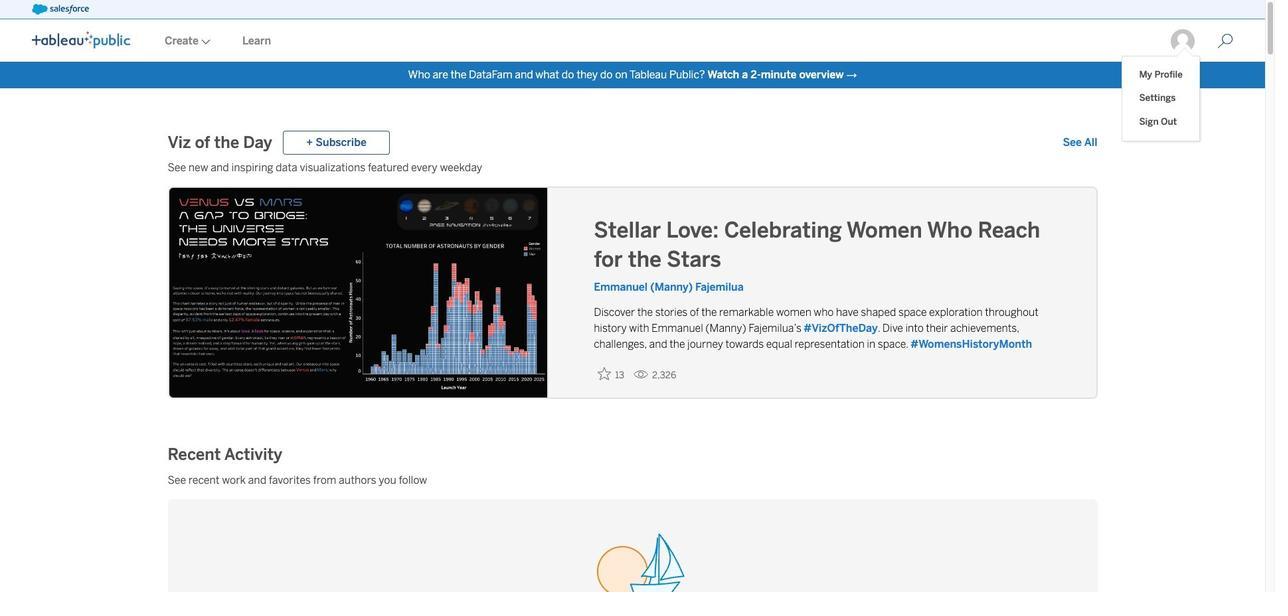 Task type: vqa. For each thing, say whether or not it's contained in the screenshot.
Tableau Public Viz of the Day image
yes



Task type: describe. For each thing, give the bounding box(es) containing it.
list options menu
[[1123, 56, 1199, 141]]

tableau public viz of the day image
[[169, 188, 548, 400]]

see recent work and favorites from authors you follow element
[[168, 473, 1097, 489]]

see new and inspiring data visualizations featured every weekday element
[[168, 160, 1097, 176]]



Task type: locate. For each thing, give the bounding box(es) containing it.
Add Favorite button
[[594, 363, 628, 385]]

dialog
[[1123, 48, 1199, 141]]

jacob.simon6557 image
[[1170, 28, 1196, 54]]

recent activity heading
[[168, 444, 282, 465]]

add favorite image
[[598, 367, 611, 381]]

go to search image
[[1201, 33, 1249, 49]]

salesforce logo image
[[32, 4, 89, 15]]

viz of the day heading
[[168, 132, 272, 153]]

see all viz of the day element
[[1063, 135, 1097, 151]]

logo image
[[32, 31, 130, 48]]



